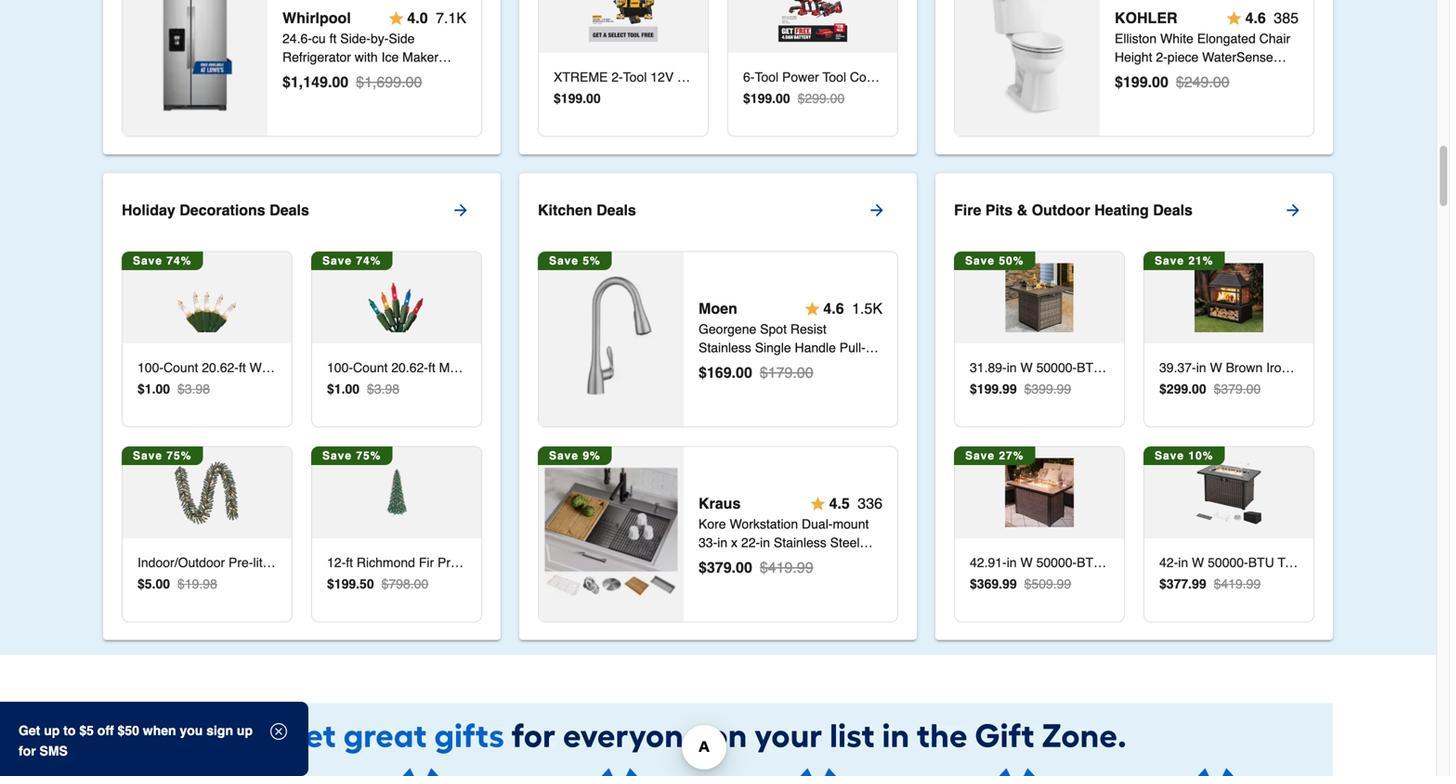 Task type: locate. For each thing, give the bounding box(es) containing it.
00
[[332, 73, 349, 91], [1152, 73, 1169, 91], [586, 91, 601, 106], [776, 91, 791, 106], [736, 364, 753, 381], [156, 382, 170, 397], [345, 382, 360, 397], [1192, 382, 1207, 397], [736, 559, 753, 576], [156, 577, 170, 592]]

bathroom image
[[961, 0, 1095, 116]]

1 vertical spatial kitchen
[[734, 359, 777, 374]]

with inside 24.6-cu ft side-by-side refrigerator with ice maker (fingerprint resistant stainless steel)
[[355, 50, 378, 65]]

stainless up hole
[[774, 536, 827, 550]]

0 horizontal spatial fire
[[954, 202, 982, 219]]

tools image up $299.00
[[779, 0, 848, 42]]

1 horizontal spatial $ 1 . 00 $3.98
[[327, 382, 400, 397]]

$509.99
[[1025, 577, 1072, 592]]

stainless inside kore workstation dual-mount 33-in x 22-in stainless steel single bowl 2-hole workstation kitchen sink
[[774, 536, 827, 550]]

gpf
[[1145, 87, 1172, 102]]

2 $ 1 . 00 $3.98 from the left
[[327, 382, 400, 397]]

1 horizontal spatial 4.6
[[1246, 9, 1267, 27]]

save 74% down holiday decorations deals link
[[322, 255, 381, 268]]

kitchen image down "9%"
[[545, 468, 678, 601]]

99 for 369
[[1003, 577, 1017, 592]]

deals
[[270, 202, 309, 219], [597, 202, 636, 219], [1154, 202, 1193, 219]]

holiday decorations deals link
[[122, 188, 501, 233]]

kitchen inside georgene spot resist stainless single handle pull- down kitchen faucet with deck plate
[[734, 359, 777, 374]]

4.6 for 4.6 385
[[1246, 9, 1267, 27]]

faucet
[[781, 359, 820, 374]]

00 inside 39.37-in w brown iron wood-burning fire pit $ 299 . 00 $379.00
[[1192, 382, 1207, 397]]

0 vertical spatial fire
[[954, 202, 982, 219]]

1 horizontal spatial 2-
[[1156, 50, 1168, 65]]

side-
[[340, 31, 371, 46]]

fire pits & outdoor heating image
[[1005, 264, 1074, 333], [1195, 264, 1264, 333], [1005, 459, 1074, 528], [1195, 459, 1264, 528]]

2 vertical spatial kitchen
[[699, 573, 742, 588]]

0 horizontal spatial 1
[[145, 382, 152, 397]]

$ 377 . 99 $419.99
[[1160, 577, 1261, 592]]

0 horizontal spatial with
[[355, 50, 378, 65]]

rating filled image up resist
[[805, 302, 820, 316]]

0 horizontal spatial workstation
[[730, 517, 798, 532]]

tools image up $ 199 . 00
[[589, 0, 658, 42]]

kitchen inside kore workstation dual-mount 33-in x 22-in stainless steel single bowl 2-hole workstation kitchen sink
[[699, 573, 742, 588]]

save 50%
[[966, 255, 1025, 268]]

2 deals from the left
[[597, 202, 636, 219]]

under 100 dollars. image
[[1131, 769, 1300, 777]]

arrow right image inside holiday decorations deals link
[[452, 201, 470, 220]]

2 75% from the left
[[356, 450, 381, 463]]

up left to at the bottom
[[44, 724, 60, 739]]

1 horizontal spatial 74%
[[356, 255, 381, 268]]

rating filled image for 4.0 7.1k
[[389, 11, 404, 26]]

10%
[[1189, 450, 1214, 463]]

0 horizontal spatial $419.99
[[760, 559, 814, 576]]

0 vertical spatial kitchen
[[538, 202, 593, 219]]

kitchen down bowl on the bottom
[[699, 573, 742, 588]]

1 horizontal spatial single
[[755, 341, 791, 355]]

0 vertical spatial 2-
[[1156, 50, 1168, 65]]

1 horizontal spatial up
[[237, 724, 253, 739]]

2 horizontal spatial deals
[[1154, 202, 1193, 219]]

tools image
[[589, 0, 658, 42], [779, 0, 848, 42]]

1 vertical spatial fire
[[1379, 361, 1402, 375]]

0 horizontal spatial save 75%
[[133, 450, 192, 463]]

0 horizontal spatial save 74%
[[133, 255, 192, 268]]

save 27%
[[966, 450, 1025, 463]]

1 vertical spatial single
[[699, 554, 735, 569]]

336
[[858, 495, 883, 512]]

1 horizontal spatial $419.99
[[1214, 577, 1261, 592]]

2- up close
[[1156, 50, 1168, 65]]

0 horizontal spatial $3.98
[[178, 382, 210, 397]]

$249.00
[[1176, 73, 1230, 91]]

2 save 75% from the left
[[322, 450, 381, 463]]

1 horizontal spatial save 75%
[[322, 450, 381, 463]]

5
[[145, 577, 152, 592]]

2- inside kore workstation dual-mount 33-in x 22-in stainless steel single bowl 2-hole workstation kitchen sink
[[770, 554, 782, 569]]

fire
[[954, 202, 982, 219], [1379, 361, 1402, 375]]

with down side-
[[355, 50, 378, 65]]

1 vertical spatial stainless
[[699, 341, 752, 355]]

99 for 377
[[1192, 577, 1207, 592]]

rating filled image up elongated
[[1227, 11, 1242, 26]]

74% down holiday
[[167, 255, 192, 268]]

dual-
[[802, 517, 833, 532]]

1 horizontal spatial workstation
[[812, 554, 881, 569]]

2 arrow right image from the left
[[1284, 201, 1303, 220]]

fire pits & outdoor heating image for $419.99
[[1195, 459, 1264, 528]]

single
[[755, 341, 791, 355], [699, 554, 735, 569]]

1 horizontal spatial arrow right image
[[1284, 201, 1303, 220]]

9%
[[583, 450, 601, 463]]

kitchen image for kraus
[[545, 468, 678, 601]]

0 vertical spatial single
[[755, 341, 791, 355]]

385
[[1274, 9, 1299, 27]]

for
[[19, 744, 36, 759]]

with down pull-
[[824, 359, 847, 374]]

1 horizontal spatial $3.98
[[367, 382, 400, 397]]

74% down holiday decorations deals link
[[356, 255, 381, 268]]

rating filled image up dual-
[[811, 497, 826, 511]]

1 vertical spatial 2-
[[770, 554, 782, 569]]

0 vertical spatial with
[[355, 50, 378, 65]]

under 10 dollars. image
[[534, 769, 704, 777]]

1 save 75% from the left
[[133, 450, 192, 463]]

0 vertical spatial kitchen image
[[545, 273, 678, 406]]

2 tools image from the left
[[779, 0, 848, 42]]

ice
[[382, 50, 399, 65]]

handle
[[795, 341, 836, 355]]

50%
[[999, 255, 1025, 268]]

4.5 336
[[830, 495, 883, 512]]

brown
[[1226, 361, 1263, 375]]

save 75%
[[133, 450, 192, 463], [322, 450, 381, 463]]

spot
[[760, 322, 787, 337]]

0 vertical spatial stainless
[[411, 68, 463, 83]]

get up to $5 off $50 when you sign up for sms
[[19, 724, 253, 759]]

0 horizontal spatial deals
[[270, 202, 309, 219]]

holiday
[[122, 202, 175, 219]]

1 horizontal spatial 1
[[334, 382, 342, 397]]

deck
[[851, 359, 880, 374]]

kitchen right 169
[[734, 359, 777, 374]]

99 left $399.99
[[1003, 382, 1017, 397]]

1 kitchen image from the top
[[545, 273, 678, 406]]

fire left "pit"
[[1379, 361, 1402, 375]]

$ 1 . 00 $3.98
[[138, 382, 210, 397], [327, 382, 400, 397]]

1 vertical spatial 4.6
[[824, 300, 844, 317]]

1 horizontal spatial stainless
[[699, 341, 752, 355]]

kitchen image down 5%
[[545, 273, 678, 406]]

stainless down maker
[[411, 68, 463, 83]]

arrow right image inside fire pits & outdoor heating deals link
[[1284, 201, 1303, 220]]

377
[[1167, 577, 1189, 592]]

deals right heating
[[1154, 202, 1193, 219]]

&
[[1017, 202, 1028, 219]]

. inside 39.37-in w brown iron wood-burning fire pit $ 299 . 00 $379.00
[[1189, 382, 1192, 397]]

x
[[731, 536, 738, 550]]

0 horizontal spatial 2-
[[770, 554, 782, 569]]

1 deals from the left
[[270, 202, 309, 219]]

deals up 5%
[[597, 202, 636, 219]]

rough-
[[1245, 68, 1288, 83]]

1 horizontal spatial with
[[824, 359, 847, 374]]

.
[[328, 73, 332, 91], [1148, 73, 1152, 91], [583, 91, 586, 106], [772, 91, 776, 106], [732, 364, 736, 381], [152, 382, 156, 397], [342, 382, 345, 397], [999, 382, 1003, 397], [1189, 382, 1192, 397], [732, 559, 736, 576], [152, 577, 156, 592], [356, 577, 360, 592], [999, 577, 1003, 592], [1189, 577, 1192, 592]]

(fingerprint
[[283, 68, 349, 83]]

close
[[1142, 68, 1175, 83]]

when
[[143, 724, 176, 739]]

stainless down georgene
[[699, 341, 752, 355]]

steel)
[[283, 87, 317, 102]]

3 deals from the left
[[1154, 202, 1193, 219]]

fire pits & outdoor heating deals link
[[954, 188, 1334, 233]]

1 1 from the left
[[145, 382, 152, 397]]

$3.98
[[178, 382, 210, 397], [367, 382, 400, 397]]

2-
[[1156, 50, 1168, 65], [770, 554, 782, 569]]

0 horizontal spatial 75%
[[167, 450, 192, 463]]

1 $ 1 . 00 $3.98 from the left
[[138, 382, 210, 397]]

$5
[[79, 724, 94, 739]]

2 vertical spatial stainless
[[774, 536, 827, 550]]

1 horizontal spatial tools image
[[779, 0, 848, 42]]

holiday decorations image
[[173, 264, 242, 333], [362, 264, 431, 333], [173, 459, 242, 528], [362, 459, 431, 528]]

$ 369 . 99 $509.99
[[970, 577, 1072, 592]]

$399.99
[[1025, 382, 1072, 397]]

workstation up '22-'
[[730, 517, 798, 532]]

kitchen deals
[[538, 202, 636, 219]]

1 horizontal spatial save 74%
[[322, 255, 381, 268]]

1 horizontal spatial 75%
[[356, 450, 381, 463]]

in
[[1288, 68, 1299, 83]]

4.6 up resist
[[824, 300, 844, 317]]

workstation down 'steel' at the right of the page
[[812, 554, 881, 569]]

under 50 dollars. image
[[932, 769, 1101, 777]]

deals right the decorations
[[270, 202, 309, 219]]

stainless inside georgene spot resist stainless single handle pull- down kitchen faucet with deck plate
[[699, 341, 752, 355]]

kitchen image for moen
[[545, 273, 678, 406]]

4.6 for 4.6 1.5k
[[824, 300, 844, 317]]

arrow right image
[[452, 201, 470, 220], [1284, 201, 1303, 220]]

in left w
[[1197, 361, 1207, 375]]

1 save 74% from the left
[[133, 255, 192, 268]]

0 horizontal spatial arrow right image
[[452, 201, 470, 220]]

$19.98
[[178, 577, 217, 592]]

0 horizontal spatial stainless
[[411, 68, 463, 83]]

up right sign
[[237, 724, 253, 739]]

4.6 up chair
[[1246, 9, 1267, 27]]

369
[[978, 577, 999, 592]]

workstation
[[730, 517, 798, 532], [812, 554, 881, 569]]

single inside kore workstation dual-mount 33-in x 22-in stainless steel single bowl 2-hole workstation kitchen sink
[[699, 554, 735, 569]]

379
[[707, 559, 732, 576]]

1 horizontal spatial deals
[[597, 202, 636, 219]]

w
[[1210, 361, 1223, 375]]

1 up from the left
[[44, 724, 60, 739]]

1 vertical spatial kitchen image
[[545, 468, 678, 601]]

99
[[1003, 382, 1017, 397], [1003, 577, 1017, 592], [1192, 577, 1207, 592]]

pull-
[[840, 341, 866, 355]]

2- right bowl on the bottom
[[770, 554, 782, 569]]

tools image for $299.00
[[779, 0, 848, 42]]

chair
[[1260, 31, 1291, 46]]

$
[[283, 73, 291, 91], [1115, 73, 1124, 91], [554, 91, 561, 106], [743, 91, 751, 106], [699, 364, 707, 381], [138, 382, 145, 397], [327, 382, 334, 397], [970, 382, 978, 397], [1160, 382, 1167, 397], [699, 559, 707, 576], [138, 577, 145, 592], [327, 577, 334, 592], [970, 577, 978, 592], [1160, 577, 1167, 592]]

1 vertical spatial with
[[824, 359, 847, 374]]

0 horizontal spatial $ 1 . 00 $3.98
[[138, 382, 210, 397]]

single down spot
[[755, 341, 791, 355]]

$ 169 . 00 $179.00
[[699, 364, 814, 381]]

1 75% from the left
[[167, 450, 192, 463]]

steel
[[831, 536, 860, 550]]

rating filled image for 4.5 336
[[811, 497, 826, 511]]

$50
[[118, 724, 139, 739]]

fire pits & outdoor heating image for $509.99
[[1005, 459, 1074, 528]]

ft
[[330, 31, 337, 46]]

in down watersense
[[1231, 68, 1242, 83]]

0 horizontal spatial single
[[699, 554, 735, 569]]

fire left the pits
[[954, 202, 982, 219]]

kohler
[[1115, 9, 1178, 27]]

1 tools image from the left
[[589, 0, 658, 42]]

2 horizontal spatial stainless
[[774, 536, 827, 550]]

0 vertical spatial 4.6
[[1246, 9, 1267, 27]]

rating filled image up side
[[389, 11, 404, 26]]

0 horizontal spatial tools image
[[589, 0, 658, 42]]

single down 33-
[[699, 554, 735, 569]]

kitchen image
[[545, 273, 678, 406], [545, 468, 678, 601]]

0 horizontal spatial 4.6
[[824, 300, 844, 317]]

75%
[[167, 450, 192, 463], [356, 450, 381, 463]]

199 for $ 199 . 00 $299.00
[[751, 91, 772, 106]]

0 horizontal spatial 74%
[[167, 255, 192, 268]]

whirlpool
[[283, 9, 351, 27]]

0 horizontal spatial up
[[44, 724, 60, 739]]

$ inside 39.37-in w brown iron wood-burning fire pit $ 299 . 00 $379.00
[[1160, 382, 1167, 397]]

1 horizontal spatial fire
[[1379, 361, 1402, 375]]

save 9%
[[549, 450, 601, 463]]

wood-
[[1293, 361, 1331, 375]]

1 arrow right image from the left
[[452, 201, 470, 220]]

39.37-
[[1160, 361, 1197, 375]]

rating filled image for 4.6 385
[[1227, 11, 1242, 26]]

2 kitchen image from the top
[[545, 468, 678, 601]]

99 right 369
[[1003, 577, 1017, 592]]

get
[[19, 724, 40, 739]]

kitchen up save 5%
[[538, 202, 593, 219]]

save 74% down holiday
[[133, 255, 192, 268]]

rating filled image
[[389, 11, 404, 26], [1227, 11, 1242, 26], [805, 302, 820, 316], [811, 497, 826, 511]]

rating filled image for 4.6 1.5k
[[805, 302, 820, 316]]

resist
[[791, 322, 827, 337]]

99 right 377
[[1192, 577, 1207, 592]]



Task type: vqa. For each thing, say whether or not it's contained in the screenshot.
chevron right icon associated with Sports & Fitness
no



Task type: describe. For each thing, give the bounding box(es) containing it.
piece
[[1168, 50, 1199, 65]]

$ 5 . 00 $19.98
[[138, 577, 217, 592]]

7.1k
[[436, 9, 467, 27]]

kitchen inside kitchen deals link
[[538, 202, 593, 219]]

stainless inside 24.6-cu ft side-by-side refrigerator with ice maker (fingerprint resistant stainless steel)
[[411, 68, 463, 83]]

fire inside 39.37-in w brown iron wood-burning fire pit $ 299 . 00 $379.00
[[1379, 361, 1402, 375]]

$419.99 for $ 379 . 00 $419.99
[[760, 559, 814, 576]]

save 10%
[[1155, 450, 1214, 463]]

in up bowl on the bottom
[[760, 536, 770, 550]]

169
[[707, 364, 732, 381]]

georgene
[[699, 322, 757, 337]]

fire pits & outdoor heating image for $379.00
[[1195, 264, 1264, 333]]

199 for $ 199 . 50 $798.00
[[334, 577, 356, 592]]

22-
[[742, 536, 760, 550]]

with inside georgene spot resist stainless single handle pull- down kitchen faucet with deck plate
[[824, 359, 847, 374]]

kore
[[699, 517, 726, 532]]

$ 199 . 00 $299.00
[[743, 91, 845, 106]]

5%
[[583, 255, 601, 268]]

by-
[[371, 31, 389, 46]]

$ 199 . 50 $798.00
[[327, 577, 429, 592]]

iron
[[1267, 361, 1289, 375]]

fire pits & outdoor heating deals
[[954, 202, 1193, 219]]

elliston
[[1115, 31, 1157, 46]]

sink
[[746, 573, 771, 588]]

single inside georgene spot resist stainless single handle pull- down kitchen faucet with deck plate
[[755, 341, 791, 355]]

$299.00
[[798, 91, 845, 106]]

21%
[[1189, 255, 1214, 268]]

to
[[63, 724, 76, 739]]

75% for 00
[[167, 450, 192, 463]]

sms
[[40, 744, 68, 759]]

sign
[[207, 724, 233, 739]]

white
[[1161, 31, 1194, 46]]

elliston white elongated chair height 2-piece watersense soft close toilet 12-in rough-in 1.28-gpf
[[1115, 31, 1299, 102]]

holiday decorations deals
[[122, 202, 309, 219]]

save 75% for 00
[[133, 450, 192, 463]]

$798.00
[[382, 577, 429, 592]]

1 74% from the left
[[167, 255, 192, 268]]

unexpected gifts. image
[[336, 769, 505, 777]]

burning
[[1331, 361, 1376, 375]]

4.0
[[407, 9, 428, 27]]

down
[[699, 359, 730, 374]]

save 21%
[[1155, 255, 1214, 268]]

georgene spot resist stainless single handle pull- down kitchen faucet with deck plate
[[699, 322, 880, 393]]

under 20 dollars. image
[[733, 769, 902, 777]]

4.6 1.5k
[[824, 300, 883, 317]]

$419.99 for $ 377 . 99 $419.99
[[1214, 577, 1261, 592]]

resistant
[[353, 68, 407, 83]]

off
[[97, 724, 114, 739]]

2 74% from the left
[[356, 255, 381, 268]]

$ 199 . 00
[[554, 91, 601, 106]]

24.6-cu ft side-by-side refrigerator with ice maker (fingerprint resistant stainless steel)
[[283, 31, 463, 102]]

12-
[[1213, 68, 1231, 83]]

pit
[[1405, 361, 1421, 375]]

top gifts. image
[[137, 769, 306, 777]]

$ 199 . 00 $249.00
[[1115, 73, 1230, 91]]

2 save 74% from the left
[[322, 255, 381, 268]]

$ 379 . 00 $419.99
[[699, 559, 814, 576]]

elongated
[[1198, 31, 1256, 46]]

99 for 199
[[1003, 382, 1017, 397]]

1 $3.98 from the left
[[178, 382, 210, 397]]

arrow right image for fire pits & outdoor heating deals
[[1284, 201, 1303, 220]]

appliances image
[[129, 0, 262, 116]]

2 up from the left
[[237, 724, 253, 739]]

hole
[[782, 554, 809, 569]]

in inside elliston white elongated chair height 2-piece watersense soft close toilet 12-in rough-in 1.28-gpf
[[1231, 68, 1242, 83]]

tools image for 199
[[589, 0, 658, 42]]

199 for $ 199 . 00 $249.00
[[1124, 73, 1148, 91]]

0 vertical spatial workstation
[[730, 517, 798, 532]]

arrow right image for holiday decorations deals
[[452, 201, 470, 220]]

75% for 50
[[356, 450, 381, 463]]

$1,699.00
[[356, 73, 422, 91]]

refrigerator
[[283, 50, 351, 65]]

199 for $ 199 . 00
[[561, 91, 583, 106]]

24.6-
[[283, 31, 312, 46]]

kitchen deals link
[[538, 188, 917, 233]]

bowl
[[739, 554, 767, 569]]

pits
[[986, 202, 1013, 219]]

decorations
[[180, 202, 266, 219]]

50
[[360, 577, 374, 592]]

get great gifts for everyone on your list in the gift zone. image
[[103, 704, 1334, 769]]

2 $3.98 from the left
[[367, 382, 400, 397]]

1 vertical spatial workstation
[[812, 554, 881, 569]]

39.37-in w brown iron wood-burning fire pit $ 299 . 00 $379.00
[[1160, 361, 1421, 397]]

$ 199 . 99 $399.99
[[970, 382, 1072, 397]]

2- inside elliston white elongated chair height 2-piece watersense soft close toilet 12-in rough-in 1.28-gpf
[[1156, 50, 1168, 65]]

4.6 385
[[1246, 9, 1299, 27]]

mount
[[833, 517, 869, 532]]

199 for $ 199 . 99 $399.99
[[978, 382, 999, 397]]

kraus
[[699, 495, 741, 512]]

in left "x"
[[718, 536, 728, 550]]

299
[[1167, 382, 1189, 397]]

27%
[[999, 450, 1025, 463]]

$ 1,149 . 00 $1,699.00
[[283, 73, 422, 91]]

$379.00
[[1214, 382, 1261, 397]]

4.5
[[830, 495, 850, 512]]

outdoor
[[1032, 202, 1091, 219]]

soft
[[1115, 68, 1138, 83]]

save 5%
[[549, 255, 601, 268]]

save 75% for 50
[[322, 450, 381, 463]]

1.28-
[[1115, 87, 1145, 102]]

fire pits & outdoor heating image for $399.99
[[1005, 264, 1074, 333]]

arrow right image
[[868, 201, 887, 220]]

in inside 39.37-in w brown iron wood-burning fire pit $ 299 . 00 $379.00
[[1197, 361, 1207, 375]]

1,149
[[291, 73, 328, 91]]

plate
[[699, 378, 729, 393]]

moen
[[699, 300, 738, 317]]

2 1 from the left
[[334, 382, 342, 397]]

you
[[180, 724, 203, 739]]



